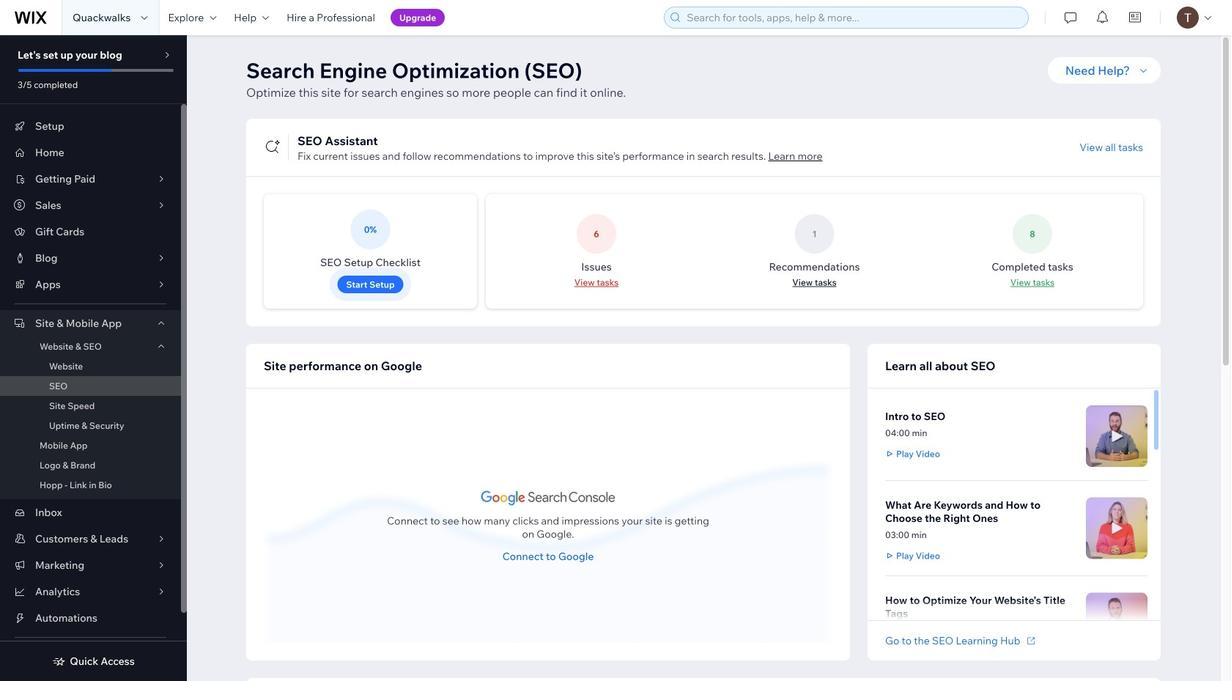 Task type: locate. For each thing, give the bounding box(es) containing it.
heading
[[264, 357, 422, 375], [886, 357, 996, 375], [886, 410, 946, 423], [886, 499, 1078, 525], [886, 594, 1078, 620]]



Task type: describe. For each thing, give the bounding box(es) containing it.
sidebar element
[[0, 35, 187, 681]]

Search for tools, apps, help & more... field
[[683, 7, 1024, 28]]



Task type: vqa. For each thing, say whether or not it's contained in the screenshot.
"Sidebar" Element
yes



